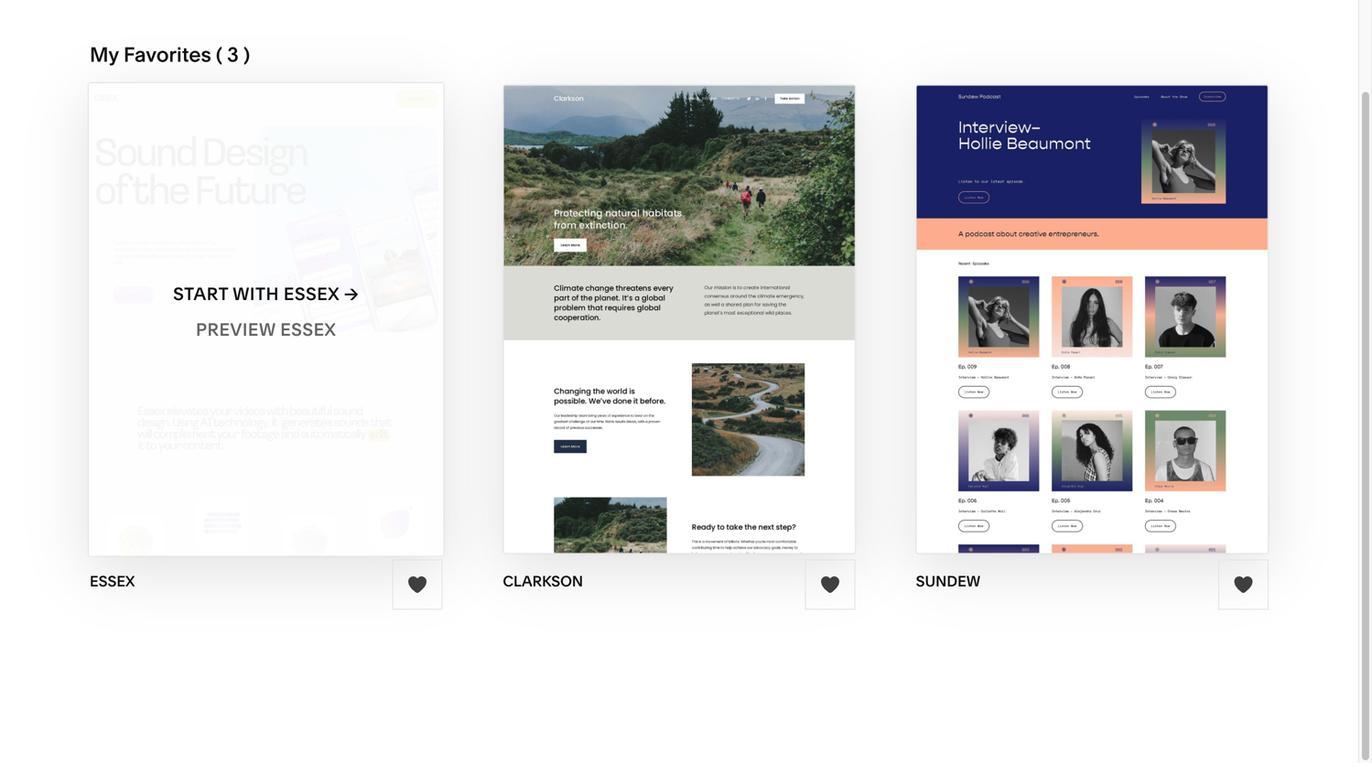 Task type: vqa. For each thing, say whether or not it's contained in the screenshot.
Portfolio
yes



Task type: describe. For each thing, give the bounding box(es) containing it.
0 horizontal spatial you
[[913, 173, 938, 190]]

1 horizontal spatial any
[[600, 22, 628, 42]]

& for non-
[[528, 401, 536, 417]]

weddings
[[648, 429, 709, 444]]

preview for preview clarkson
[[588, 319, 668, 341]]

home
[[841, 319, 878, 335]]

squarespace's
[[1039, 190, 1141, 208]]

preview for preview sundew
[[1011, 319, 1091, 341]]

online
[[1137, 173, 1180, 190]]

fashion link
[[454, 319, 520, 335]]

podcasts
[[700, 374, 755, 390]]

photography link
[[261, 401, 357, 417]]

my favorites ( 3 ) link
[[1166, 278, 1304, 303]]

start for start with sundew
[[988, 284, 1044, 305]]

products
[[525, 93, 595, 109]]

remove clarkson from your favorites list image
[[821, 575, 841, 595]]

home & decor
[[841, 319, 929, 335]]

for a limited time, take 20% off any new website plan. use code at checkout: w12c20
[[357, 22, 1016, 42]]

start for start with clarkson
[[565, 284, 620, 305]]

1 horizontal spatial a
[[981, 173, 989, 190]]

30 template matches
[[55, 586, 185, 602]]

essex inside the preview essex "link"
[[280, 319, 336, 341]]

2 vertical spatial sundew
[[917, 573, 981, 591]]

can
[[982, 190, 1007, 208]]

blog
[[82, 401, 110, 416]]

resources
[[757, 93, 834, 109]]

need
[[941, 173, 977, 190]]

preview sundew link
[[1011, 305, 1175, 355]]

online
[[82, 318, 122, 334]]

topic
[[261, 287, 295, 300]]

customizable
[[1145, 190, 1238, 208]]

log             in
[[1293, 93, 1336, 109]]

real
[[648, 456, 674, 472]]

food
[[454, 429, 486, 444]]

matches
[[132, 586, 185, 602]]

responsive
[[850, 208, 927, 226]]

courses
[[82, 483, 133, 499]]

start with clarkson button
[[565, 269, 794, 320]]

website inside whether you need a portfolio website, an online store, or a personal blog, you can use squarespace's customizable and responsive website templates to get started.
[[930, 208, 985, 226]]

template
[[275, 163, 472, 220]]

remove sundew from your favorites list image
[[1234, 575, 1254, 595]]

local business
[[454, 374, 544, 390]]

memberships
[[82, 373, 166, 389]]

an
[[1117, 173, 1134, 190]]

& for podcasts
[[688, 374, 697, 390]]

essex image
[[89, 83, 444, 556]]

code
[[809, 22, 849, 42]]

estate
[[677, 456, 714, 472]]

sundew image
[[917, 86, 1269, 554]]

new
[[632, 22, 664, 42]]

business
[[490, 374, 544, 390]]

portfolio
[[82, 346, 133, 361]]

whether you need a portfolio website, an online store, or a personal blog, you can use squarespace's customizable and responsive website templates to get started.
[[850, 173, 1268, 226]]

log             in link
[[1293, 93, 1336, 109]]

restaurants link
[[648, 346, 737, 362]]

popular for popular designs
[[279, 319, 326, 335]]

community
[[454, 401, 524, 417]]

health
[[261, 429, 300, 444]]

preview for preview essex
[[196, 319, 276, 341]]

with for start with clarkson
[[625, 284, 671, 305]]

decor
[[892, 319, 929, 335]]

entertainment link
[[454, 456, 558, 472]]

0 vertical spatial (
[[216, 42, 223, 67]]

0 vertical spatial favorites
[[124, 42, 211, 67]]

profits
[[570, 401, 607, 417]]

popular designs (30) link
[[195, 586, 328, 602]]

at
[[853, 22, 868, 42]]

media
[[648, 374, 685, 390]]

1 horizontal spatial services
[[531, 346, 582, 362]]

nature & animals link
[[841, 346, 963, 362]]

and
[[1241, 190, 1268, 208]]

popular designs link
[[261, 319, 379, 335]]

& for animals
[[885, 346, 893, 362]]

with for start with essex
[[233, 284, 279, 305]]

started.
[[1106, 208, 1159, 226]]

scheduling
[[82, 428, 151, 444]]

whether
[[850, 173, 909, 190]]

templates
[[988, 208, 1058, 226]]

properties
[[729, 456, 791, 472]]

) inside the my favorites ( 3 ) link
[[1300, 284, 1304, 297]]

media & podcasts
[[648, 374, 755, 390]]

make any template yours with ease. main content
[[0, 0, 1373, 764]]

popular for popular designs (30)
[[195, 586, 245, 602]]

yours
[[55, 209, 177, 266]]

0 vertical spatial 3
[[227, 42, 239, 67]]

1 vertical spatial sundew
[[1096, 319, 1175, 341]]

one
[[82, 455, 108, 471]]

squarespace logo link
[[37, 87, 297, 114]]

or
[[1227, 173, 1241, 190]]

start with sundew
[[988, 284, 1178, 305]]

time,
[[457, 22, 497, 42]]

plan.
[[734, 22, 772, 42]]

products button
[[525, 64, 609, 137]]

website,
[[1055, 173, 1114, 190]]

fashion
[[454, 319, 501, 335]]



Task type: locate. For each thing, give the bounding box(es) containing it.
professional
[[454, 346, 528, 362]]

1 start from the left
[[173, 284, 229, 305]]

a right or
[[1244, 173, 1253, 190]]

0 horizontal spatial my
[[90, 42, 119, 67]]

favorites up squarespace logo link
[[124, 42, 211, 67]]

1 horizontal spatial favorites
[[1217, 284, 1280, 297]]

3 preview from the left
[[1011, 319, 1091, 341]]

)
[[244, 42, 250, 67], [1300, 284, 1304, 297]]

0 horizontal spatial a
[[386, 22, 396, 42]]

my favorites ( 3 ) down and
[[1196, 284, 1304, 297]]

media & podcasts link
[[648, 374, 774, 390]]

favorites down and
[[1217, 284, 1280, 297]]

templates inside make any template yours with ease. main content
[[279, 346, 342, 362]]

0 horizontal spatial services
[[82, 510, 134, 526]]

real estate & properties link
[[648, 456, 809, 472]]

portfolio
[[992, 173, 1052, 190]]

1 vertical spatial my
[[1196, 284, 1214, 297]]

0 vertical spatial any
[[600, 22, 628, 42]]

essex
[[284, 284, 340, 305], [280, 319, 336, 341], [90, 573, 135, 591]]

with up the preview sundew
[[1048, 284, 1094, 305]]

& for beauty
[[303, 429, 312, 444]]

community & non-profits link
[[454, 401, 625, 417]]

preview clarkson
[[588, 319, 771, 341]]

any
[[600, 22, 628, 42], [186, 163, 264, 220]]

non-
[[539, 401, 570, 417]]

nature
[[841, 346, 881, 362]]

professional services link
[[454, 346, 601, 362]]

you left need
[[913, 173, 938, 190]]

2 vertical spatial clarkson
[[503, 573, 584, 591]]

& right health
[[303, 429, 312, 444]]

clarkson inside button
[[676, 284, 775, 305]]

log
[[1293, 93, 1320, 109]]

& left non-
[[528, 401, 536, 417]]

1 horizontal spatial designs
[[329, 319, 379, 335]]

& for decor
[[881, 319, 889, 335]]

use
[[1011, 190, 1036, 208]]

0 vertical spatial clarkson
[[676, 284, 775, 305]]

0 vertical spatial designs
[[329, 319, 379, 335]]

food link
[[454, 429, 504, 444]]

0 vertical spatial my favorites ( 3 )
[[90, 42, 250, 67]]

& right "estate"
[[717, 456, 726, 472]]

0 horizontal spatial designs
[[248, 586, 301, 602]]

designs left the (30)
[[248, 586, 301, 602]]

any inside make any template yours with ease.
[[186, 163, 264, 220]]

1 vertical spatial (
[[1283, 284, 1287, 297]]

with for start with sundew
[[1048, 284, 1094, 305]]

2 preview from the left
[[588, 319, 668, 341]]

0 horizontal spatial website
[[668, 22, 730, 42]]

0 horizontal spatial preview
[[196, 319, 276, 341]]

1 horizontal spatial start
[[565, 284, 620, 305]]

for
[[357, 22, 382, 42]]

ease.
[[290, 209, 406, 266]]

start up professional services link at the left top
[[565, 284, 620, 305]]

preview down start with clarkson
[[588, 319, 668, 341]]

0 vertical spatial services
[[531, 346, 582, 362]]

0 vertical spatial templates
[[646, 93, 720, 109]]

0 horizontal spatial start
[[173, 284, 229, 305]]

entertainment
[[454, 456, 539, 472]]

with inside make any template yours with ease.
[[187, 209, 279, 266]]

templates link
[[646, 64, 720, 137]]

professional services
[[454, 346, 582, 362]]

0 horizontal spatial templates
[[279, 346, 342, 362]]

designs for popular designs
[[329, 319, 379, 335]]

0 horizontal spatial popular
[[195, 586, 245, 602]]

make any template yours with ease.
[[55, 163, 482, 266]]

store,
[[1184, 173, 1223, 190]]

0 horizontal spatial (
[[216, 42, 223, 67]]

popular up all templates
[[279, 319, 326, 335]]

templates down popular designs link
[[279, 346, 342, 362]]

0 vertical spatial website
[[668, 22, 730, 42]]

online store
[[82, 318, 157, 334]]

real estate & properties
[[648, 456, 791, 472]]

1 horizontal spatial (
[[1283, 284, 1287, 297]]

website down need
[[930, 208, 985, 226]]

fitness
[[841, 374, 884, 390]]

start with essex
[[173, 284, 340, 305]]

0 horizontal spatial favorites
[[124, 42, 211, 67]]

20%
[[538, 22, 572, 42]]

1 vertical spatial my favorites ( 3 )
[[1196, 284, 1304, 297]]

start with clarkson
[[565, 284, 775, 305]]

2 horizontal spatial a
[[1244, 173, 1253, 190]]

1 horizontal spatial preview
[[588, 319, 668, 341]]

type
[[55, 287, 82, 300]]

1 preview from the left
[[196, 319, 276, 341]]

start down templates
[[988, 284, 1044, 305]]

start for start with essex
[[173, 284, 229, 305]]

you left can
[[953, 190, 978, 208]]

designs
[[329, 319, 379, 335], [248, 586, 301, 602]]

health & beauty link
[[261, 429, 375, 444]]

store
[[125, 318, 157, 334]]

preview sundew
[[1011, 319, 1175, 341]]

with up 'preview essex'
[[233, 284, 279, 305]]

0 horizontal spatial any
[[186, 163, 264, 220]]

1 vertical spatial website
[[930, 208, 985, 226]]

essex up the all templates link
[[280, 319, 336, 341]]

local
[[454, 374, 487, 390]]

limited
[[399, 22, 454, 42]]

0 vertical spatial )
[[244, 42, 250, 67]]

off
[[576, 22, 596, 42]]

take
[[501, 22, 534, 42]]

a right for
[[386, 22, 396, 42]]

1 horizontal spatial website
[[930, 208, 985, 226]]

preview down start with sundew
[[1011, 319, 1091, 341]]

preview inside "link"
[[196, 319, 276, 341]]

essex inside start with essex button
[[284, 284, 340, 305]]

1 vertical spatial services
[[82, 510, 134, 526]]

2 start from the left
[[565, 284, 620, 305]]

services down the courses
[[82, 510, 134, 526]]

1 vertical spatial templates
[[279, 346, 342, 362]]

0 vertical spatial essex
[[284, 284, 340, 305]]

preview up all
[[196, 319, 276, 341]]

designs for popular designs (30)
[[248, 586, 301, 602]]

1 horizontal spatial popular
[[279, 319, 326, 335]]

templates
[[646, 93, 720, 109], [279, 346, 342, 362]]

preview essex
[[196, 319, 336, 341]]

1 horizontal spatial )
[[1300, 284, 1304, 297]]

(
[[216, 42, 223, 67], [1283, 284, 1287, 297]]

1 vertical spatial favorites
[[1217, 284, 1280, 297]]

all templates
[[261, 346, 342, 362]]

0 vertical spatial popular
[[279, 319, 326, 335]]

1 vertical spatial )
[[1300, 284, 1304, 297]]

with inside button
[[1048, 284, 1094, 305]]

1 horizontal spatial 3
[[1290, 284, 1297, 297]]

start with sundew button
[[988, 269, 1198, 320]]

page
[[111, 455, 142, 471]]

a
[[386, 22, 396, 42], [981, 173, 989, 190], [1244, 173, 1253, 190]]

beauty
[[315, 429, 356, 444]]

0 horizontal spatial )
[[244, 42, 250, 67]]

preview essex link
[[196, 305, 336, 355]]

health & beauty
[[261, 429, 356, 444]]

my favorites ( 3 ) up squarespace logo link
[[90, 42, 250, 67]]

0 horizontal spatial my favorites ( 3 )
[[90, 42, 250, 67]]

start inside button
[[988, 284, 1044, 305]]

popular designs (30)
[[195, 586, 328, 602]]

templates down for a limited time, take 20% off any new website plan. use code at checkout: w12c20
[[646, 93, 720, 109]]

all
[[261, 346, 276, 362]]

& right media
[[688, 374, 697, 390]]

make
[[55, 163, 176, 220]]

1 horizontal spatial templates
[[646, 93, 720, 109]]

1 horizontal spatial you
[[953, 190, 978, 208]]

designs up the all templates link
[[329, 319, 379, 335]]

0 horizontal spatial 3
[[227, 42, 239, 67]]

essex right 30
[[90, 573, 135, 591]]

all templates link
[[261, 346, 360, 362]]

1 vertical spatial 3
[[1290, 284, 1297, 297]]

essex up popular designs link
[[284, 284, 340, 305]]

preview
[[196, 319, 276, 341], [588, 319, 668, 341], [1011, 319, 1091, 341]]

1 vertical spatial any
[[186, 163, 264, 220]]

2 horizontal spatial preview
[[1011, 319, 1091, 341]]

with
[[187, 209, 279, 266], [233, 284, 279, 305], [625, 284, 671, 305], [1048, 284, 1094, 305]]

website
[[668, 22, 730, 42], [930, 208, 985, 226]]

use
[[775, 22, 805, 42]]

1 vertical spatial essex
[[280, 319, 336, 341]]

3 start from the left
[[988, 284, 1044, 305]]

popular
[[279, 319, 326, 335], [195, 586, 245, 602]]

a right need
[[981, 173, 989, 190]]

services up business
[[531, 346, 582, 362]]

local business link
[[454, 374, 562, 390]]

0 vertical spatial sundew
[[1099, 284, 1178, 305]]

1 horizontal spatial my
[[1196, 284, 1214, 297]]

1 horizontal spatial my favorites ( 3 )
[[1196, 284, 1304, 297]]

blog,
[[914, 190, 950, 208]]

photography
[[261, 401, 339, 417]]

&
[[881, 319, 889, 335], [885, 346, 893, 362], [688, 374, 697, 390], [528, 401, 536, 417], [303, 429, 312, 444], [717, 456, 726, 472]]

animals
[[896, 346, 944, 362]]

sundew
[[1099, 284, 1178, 305], [1096, 319, 1175, 341], [917, 573, 981, 591]]

events link
[[648, 401, 706, 417]]

nature & animals
[[841, 346, 944, 362]]

popular right 'matches'
[[195, 586, 245, 602]]

with up start with essex
[[187, 209, 279, 266]]

events
[[648, 401, 688, 417]]

2 vertical spatial essex
[[90, 573, 135, 591]]

1 vertical spatial popular
[[195, 586, 245, 602]]

squarespace logo image
[[37, 87, 224, 114]]

remove essex from your favorites list image
[[407, 575, 428, 595]]

& right home
[[881, 319, 889, 335]]

sundew inside button
[[1099, 284, 1178, 305]]

clarkson image
[[504, 86, 855, 554]]

& right nature
[[885, 346, 893, 362]]

start up 'preview essex'
[[173, 284, 229, 305]]

website right new
[[668, 22, 730, 42]]

1 vertical spatial designs
[[248, 586, 301, 602]]

personal
[[850, 190, 911, 208]]

0 vertical spatial my
[[90, 42, 119, 67]]

2 horizontal spatial start
[[988, 284, 1044, 305]]

with up preview clarkson
[[625, 284, 671, 305]]

resources button
[[757, 64, 848, 137]]

preview clarkson link
[[588, 305, 771, 355]]

1 vertical spatial clarkson
[[672, 319, 771, 341]]

community & non-profits
[[454, 401, 607, 417]]



